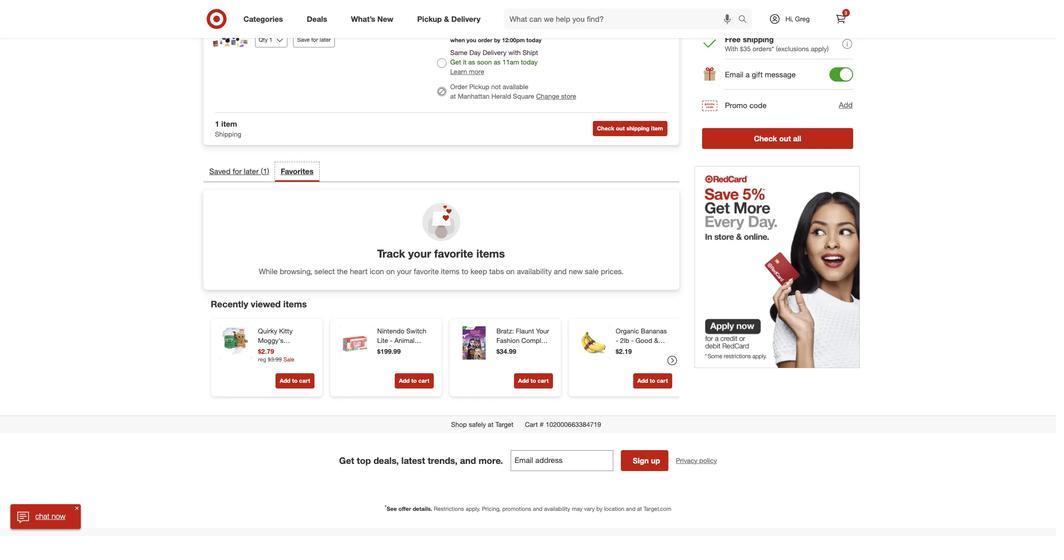 Task type: describe. For each thing, give the bounding box(es) containing it.
to down sale
[[292, 378, 297, 385]]

add to cart for organic bananas - 2lb - good & gather™
[[637, 378, 668, 385]]

your
[[536, 327, 549, 335]]

chat
[[35, 512, 49, 522]]

at inside the order pickup not available at manhattan herald square change store
[[450, 92, 456, 100]]

to left the keep
[[462, 267, 468, 276]]

it inside 2-day shipping get it by thu, dec 7 when you order by 12:00pm today
[[463, 27, 467, 35]]

deals link
[[299, 9, 339, 29]]

more.
[[479, 456, 503, 466]]

greg
[[795, 15, 810, 23]]

#
[[540, 421, 544, 429]]

reg
[[258, 356, 266, 363]]

search
[[734, 15, 757, 25]]

get inside same day delivery with shipt get it as soon as 11am today learn more
[[450, 58, 461, 66]]

free shipping with $35 orders* (exclusions apply)
[[725, 35, 829, 53]]

day
[[469, 48, 481, 56]]

check out shipping item button
[[593, 121, 667, 136]]

gather™
[[616, 346, 640, 354]]

order
[[450, 83, 467, 91]]

$19.99
[[595, 16, 614, 24]]

aloha
[[407, 365, 424, 373]]

*
[[385, 504, 387, 510]]

same
[[450, 48, 468, 56]]

chat now
[[35, 512, 65, 522]]

0 horizontal spatial &
[[444, 14, 449, 24]]

flaunt
[[516, 327, 534, 335]]

learn more button
[[450, 67, 484, 76]]

save for later
[[297, 36, 331, 43]]

search button
[[734, 9, 757, 31]]

cart inside $199.99 add to cart
[[418, 378, 429, 385]]

nintendo switch lite - animal crossing: new horizons bundle - isabelle's aloha edition link
[[377, 327, 432, 383]]

$199.99 add to cart
[[377, 348, 429, 385]]

1 cart from the left
[[299, 378, 310, 385]]

horizons
[[377, 356, 403, 364]]

dec
[[492, 27, 504, 35]]

save
[[297, 36, 310, 43]]

add to cart button for organic bananas - 2lb - good & gather™
[[633, 374, 672, 389]]

crossing:
[[377, 346, 405, 354]]

delivery for &
[[451, 14, 481, 24]]

email
[[725, 70, 743, 79]]

saved
[[209, 167, 231, 176]]

none radio inside cart item ready to fulfill group
[[437, 58, 447, 68]]

delivery for day
[[483, 48, 507, 56]]

2 on from the left
[[506, 267, 515, 276]]

up
[[651, 456, 660, 466]]

target redcard save 5% get more every day. in store & online. apply now for a credit or debit redcard. *some restrictions apply. image
[[694, 166, 860, 369]]

target inside cart item ready to fulfill group
[[255, 16, 276, 26]]

manhattan
[[458, 92, 490, 100]]

get inside 2-day shipping get it by thu, dec 7 when you order by 12:00pm today
[[450, 27, 461, 35]]

apply)
[[811, 45, 829, 53]]

✕ button
[[73, 505, 81, 513]]

you
[[467, 36, 476, 44]]

recently
[[211, 299, 248, 310]]

organic bananas - 2lb - good & gather™ link
[[616, 327, 670, 354]]

- right lite
[[390, 337, 392, 345]]

sign up button
[[621, 451, 668, 472]]

new
[[569, 267, 583, 276]]

- inside bratz: flaunt your fashion complete edition - xbox series x|s/xbox one (digital)
[[519, 346, 521, 354]]

bratz: flaunt your fashion complete edition - xbox series x|s/xbox one (digital)
[[496, 327, 550, 373]]

what's new
[[351, 14, 394, 24]]

toy inside cart item ready to fulfill group
[[278, 16, 289, 26]]

0 vertical spatial pickup
[[417, 14, 442, 24]]

sign up
[[633, 456, 660, 466]]

target.com
[[644, 506, 671, 513]]

7
[[506, 27, 510, 35]]

pickup & delivery
[[417, 14, 481, 24]]

add inside $34.99 add to cart
[[518, 378, 529, 385]]

more
[[469, 67, 484, 75]]

chat now dialog
[[11, 505, 81, 530]]

target toy shopping cart image
[[211, 16, 249, 54]]

location
[[604, 506, 624, 513]]

$35
[[740, 45, 751, 53]]

same day delivery with shipt get it as soon as 11am today learn more
[[450, 48, 538, 75]]

soon
[[477, 58, 492, 66]]

pricing,
[[482, 506, 501, 513]]

viewed
[[251, 299, 281, 310]]

by for thu,
[[494, 36, 501, 44]]

3 link
[[830, 9, 851, 29]]

gift
[[752, 70, 763, 79]]

out for shipping
[[616, 125, 625, 132]]

$2.19
[[616, 348, 632, 356]]

select
[[314, 267, 335, 276]]

✕
[[75, 506, 79, 512]]

(exclusions
[[776, 45, 809, 53]]

quirky
[[258, 327, 277, 335]]

with
[[509, 48, 521, 56]]

heart
[[350, 267, 368, 276]]

1 vertical spatial favorite
[[414, 267, 439, 276]]

add button
[[838, 99, 853, 111]]

all
[[793, 134, 801, 143]]

promotions
[[502, 506, 531, 513]]

to inside $199.99 add to cart
[[411, 378, 417, 385]]

add to cart button for quirky kitty moggy's eggnoggy cat toy
[[275, 374, 314, 389]]

lite
[[377, 337, 388, 345]]

today inside 2-day shipping get it by thu, dec 7 when you order by 12:00pm today
[[527, 36, 542, 44]]

free
[[725, 35, 741, 44]]

1 as from the left
[[468, 58, 475, 66]]

by for pricing,
[[597, 506, 603, 513]]

and right location
[[626, 506, 636, 513]]

1 horizontal spatial at
[[488, 421, 494, 429]]

item inside 1 item shipping
[[221, 119, 237, 129]]

add to cart for quirky kitty moggy's eggnoggy cat toy
[[279, 378, 310, 385]]

0 vertical spatial items
[[476, 247, 505, 260]]

cat
[[290, 346, 300, 354]]

toy inside quirky kitty moggy's eggnoggy cat toy
[[302, 346, 312, 354]]

sign
[[633, 456, 649, 466]]

save for later button
[[293, 32, 335, 47]]

kitty
[[279, 327, 292, 335]]

privacy policy link
[[676, 456, 717, 466]]

to down the good
[[650, 378, 655, 385]]

shipping
[[215, 130, 241, 138]]

add to cart button for bratz: flaunt your fashion complete edition - xbox series x|s/xbox one (digital)
[[514, 374, 553, 389]]

deals
[[307, 14, 327, 24]]

$53.95
[[826, 9, 853, 20]]

and right promotions
[[533, 506, 543, 513]]

categories
[[244, 14, 283, 24]]

0 vertical spatial availability
[[517, 267, 552, 276]]

new inside nintendo switch lite - animal crossing: new horizons bundle - isabelle's aloha edition
[[407, 346, 421, 354]]

bratz:
[[496, 327, 514, 335]]

- right 2lb
[[631, 337, 634, 345]]

xbox
[[523, 346, 538, 354]]

cart # 102000663384719
[[525, 421, 601, 429]]



Task type: locate. For each thing, give the bounding box(es) containing it.
1 horizontal spatial shipping
[[627, 125, 650, 132]]

it down day
[[463, 27, 467, 35]]

as down day
[[468, 58, 475, 66]]

total
[[725, 9, 745, 20]]

sale
[[585, 267, 599, 276]]

$2.79
[[258, 348, 274, 356]]

toy right cat on the bottom
[[302, 346, 312, 354]]

1 left favorites
[[263, 167, 267, 176]]

items down the track your favorite items on the left
[[441, 267, 460, 276]]

0 horizontal spatial toy
[[278, 16, 289, 26]]

shipt
[[523, 48, 538, 56]]

bratz: flaunt your fashion complete edition - xbox series x|s/xbox one (digital) image
[[457, 327, 491, 360], [457, 327, 491, 360]]

target toy shopping cart link
[[255, 16, 422, 26]]

cart right shopping
[[326, 16, 341, 26]]

1 vertical spatial today
[[521, 58, 538, 66]]

0 vertical spatial check
[[597, 125, 614, 132]]

bratz: flaunt your fashion complete edition - xbox series x|s/xbox one (digital) link
[[496, 327, 551, 373]]

$34.99 add to cart
[[496, 348, 549, 385]]

2 horizontal spatial by
[[597, 506, 603, 513]]

0 horizontal spatial check
[[597, 125, 614, 132]]

2 add to cart button from the left
[[394, 374, 434, 389]]

4 add to cart button from the left
[[633, 374, 672, 389]]

1 up shipping
[[215, 119, 219, 129]]

1 vertical spatial pickup
[[469, 83, 489, 91]]

switch
[[406, 327, 426, 335]]

3 cart from the left
[[537, 378, 549, 385]]

hi, greg
[[786, 15, 810, 23]]

browsing,
[[280, 267, 312, 276]]

code
[[749, 101, 767, 110]]

3 add to cart button from the left
[[514, 374, 553, 389]]

0 vertical spatial out
[[616, 125, 625, 132]]

102000663384719
[[546, 421, 601, 429]]

0 horizontal spatial new
[[377, 14, 394, 24]]

isabelle's
[[377, 365, 405, 373]]

bundle
[[405, 356, 426, 364]]

delivery up thu,
[[451, 14, 481, 24]]

add inside add button
[[839, 100, 853, 110]]

as right the soon
[[494, 58, 501, 66]]

1 vertical spatial for
[[233, 167, 242, 176]]

0 vertical spatial by
[[468, 27, 476, 35]]

order
[[478, 36, 493, 44]]

today inside same day delivery with shipt get it as soon as 11am today learn more
[[521, 58, 538, 66]]

track your favorite items
[[377, 247, 505, 260]]

1 vertical spatial check
[[754, 134, 777, 143]]

0 vertical spatial today
[[527, 36, 542, 44]]

what's
[[351, 14, 375, 24]]

0 horizontal spatial cart
[[326, 16, 341, 26]]

1 vertical spatial toy
[[302, 346, 312, 354]]

delivery up the soon
[[483, 48, 507, 56]]

1 horizontal spatial toy
[[302, 346, 312, 354]]

later for save for later
[[320, 36, 331, 43]]

delivery inside same day delivery with shipt get it as soon as 11am today learn more
[[483, 48, 507, 56]]

1 horizontal spatial &
[[654, 337, 658, 345]]

0 horizontal spatial at
[[450, 92, 456, 100]]

0 horizontal spatial 1
[[215, 119, 219, 129]]

2-
[[450, 16, 457, 24]]

1 it from the top
[[463, 27, 467, 35]]

& down bananas
[[654, 337, 658, 345]]

by up you
[[468, 27, 476, 35]]

cart down organic bananas - 2lb - good & gather™ link
[[657, 378, 668, 385]]

1 vertical spatial out
[[779, 134, 791, 143]]

herald
[[492, 92, 511, 100]]

edition inside nintendo switch lite - animal crossing: new horizons bundle - isabelle's aloha edition
[[377, 375, 398, 383]]

1 horizontal spatial items
[[441, 267, 460, 276]]

1 add to cart button from the left
[[275, 374, 314, 389]]

by inside * see offer details. restrictions apply. pricing, promotions and availability may vary by location and at target.com
[[597, 506, 603, 513]]

out for all
[[779, 134, 791, 143]]

&
[[444, 14, 449, 24], [654, 337, 658, 345]]

pickup inside the order pickup not available at manhattan herald square change store
[[469, 83, 489, 91]]

0 horizontal spatial by
[[468, 27, 476, 35]]

0 horizontal spatial shipping
[[469, 16, 495, 24]]

now
[[52, 512, 65, 522]]

x|s/xbox
[[517, 356, 544, 364]]

shipping inside free shipping with $35 orders* (exclusions apply)
[[743, 35, 774, 44]]

for for saved
[[233, 167, 242, 176]]

items
[[476, 247, 505, 260], [441, 267, 460, 276], [283, 299, 307, 310]]

1 horizontal spatial on
[[506, 267, 515, 276]]

add
[[839, 100, 853, 110], [279, 378, 290, 385], [399, 378, 410, 385], [518, 378, 529, 385], [637, 378, 648, 385]]

by right vary
[[597, 506, 603, 513]]

new right what's
[[377, 14, 394, 24]]

1 vertical spatial shipping
[[743, 35, 774, 44]]

availability right tabs
[[517, 267, 552, 276]]

add to cart button down gather™ at right bottom
[[633, 374, 672, 389]]

1 vertical spatial it
[[463, 58, 467, 66]]

What can we help you find? suggestions appear below search field
[[504, 9, 741, 29]]

0 horizontal spatial item
[[221, 119, 237, 129]]

1 vertical spatial items
[[441, 267, 460, 276]]

0 horizontal spatial pickup
[[417, 14, 442, 24]]

add to cart down sale
[[279, 378, 310, 385]]

favorites
[[281, 167, 314, 176]]

quirky kitty moggy's eggnoggy cat toy image
[[219, 327, 252, 360], [219, 327, 252, 360]]

0 horizontal spatial later
[[244, 167, 259, 176]]

and left more.
[[460, 456, 476, 466]]

0 vertical spatial get
[[450, 27, 461, 35]]

categories link
[[235, 9, 295, 29]]

details.
[[413, 506, 432, 513]]

availability left may
[[544, 506, 570, 513]]

organic
[[616, 327, 639, 335]]

& left 2-
[[444, 14, 449, 24]]

get left top
[[339, 456, 354, 466]]

- right bundle
[[428, 356, 431, 364]]

nintendo switch lite - animal crossing: new horizons bundle - isabelle's aloha edition image
[[338, 327, 371, 360], [338, 327, 371, 360]]

2 vertical spatial at
[[637, 506, 642, 513]]

None radio
[[437, 25, 447, 35]]

while browsing, select the heart icon on your favorite items to keep tabs on availability and new sale prices.
[[259, 267, 624, 276]]

cart inside group
[[326, 16, 341, 26]]

2 horizontal spatial at
[[637, 506, 642, 513]]

new up bundle
[[407, 346, 421, 354]]

saved for later ( 1 )
[[209, 167, 269, 176]]

0 horizontal spatial edition
[[377, 375, 398, 383]]

add to cart down gather™ at right bottom
[[637, 378, 668, 385]]

track
[[377, 247, 405, 260]]

organic bananas - 2lb - good & gather™ image
[[577, 327, 610, 360], [577, 327, 610, 360]]

item inside check out shipping item button
[[651, 125, 663, 132]]

2 vertical spatial shipping
[[627, 125, 650, 132]]

1 horizontal spatial add to cart
[[637, 378, 668, 385]]

today
[[527, 36, 542, 44], [521, 58, 538, 66]]

1 vertical spatial new
[[407, 346, 421, 354]]

0 vertical spatial target
[[255, 16, 276, 26]]

add to cart button down sale
[[275, 374, 314, 389]]

add to cart button down aloha
[[394, 374, 434, 389]]

today up shipt on the top
[[527, 36, 542, 44]]

favorite down the track your favorite items on the left
[[414, 267, 439, 276]]

check for check out shipping item
[[597, 125, 614, 132]]

0 vertical spatial later
[[320, 36, 331, 43]]

store
[[561, 92, 576, 100]]

organic bananas - 2lb - good & gather™
[[616, 327, 667, 354]]

shipping inside button
[[627, 125, 650, 132]]

at left target.com
[[637, 506, 642, 513]]

0 vertical spatial your
[[408, 247, 431, 260]]

1 vertical spatial later
[[244, 167, 259, 176]]

later for saved for later ( 1 )
[[244, 167, 259, 176]]

0 vertical spatial cart
[[326, 16, 341, 26]]

0 horizontal spatial out
[[616, 125, 625, 132]]

later inside button
[[320, 36, 331, 43]]

your up while browsing, select the heart icon on your favorite items to keep tabs on availability and new sale prices.
[[408, 247, 431, 260]]

& inside the organic bananas - 2lb - good & gather™
[[654, 337, 658, 345]]

shop
[[451, 421, 467, 429]]

available
[[503, 83, 529, 91]]

0 vertical spatial &
[[444, 14, 449, 24]]

complete
[[521, 337, 550, 345]]

(
[[261, 167, 263, 176]]

your down track
[[397, 267, 412, 276]]

1 on from the left
[[386, 267, 395, 276]]

for
[[311, 36, 318, 43], [233, 167, 242, 176]]

shipping
[[469, 16, 495, 24], [743, 35, 774, 44], [627, 125, 650, 132]]

availability inside * see offer details. restrictions apply. pricing, promotions and availability may vary by location and at target.com
[[544, 506, 570, 513]]

1 vertical spatial edition
[[377, 375, 398, 383]]

4 cart from the left
[[657, 378, 668, 385]]

0 vertical spatial new
[[377, 14, 394, 24]]

target right target toy shopping cart image
[[255, 16, 276, 26]]

shop safely at target
[[451, 421, 514, 429]]

1 horizontal spatial later
[[320, 36, 331, 43]]

edition up series
[[496, 346, 517, 354]]

0 vertical spatial at
[[450, 92, 456, 100]]

$2.79 reg $3.99 sale
[[258, 348, 294, 363]]

to down (digital)
[[530, 378, 536, 385]]

message
[[765, 70, 796, 79]]

2 vertical spatial by
[[597, 506, 603, 513]]

cart left '#'
[[525, 421, 538, 429]]

hi,
[[786, 15, 793, 23]]

on right 'icon'
[[386, 267, 395, 276]]

0 vertical spatial it
[[463, 27, 467, 35]]

for inside button
[[311, 36, 318, 43]]

check out shipping item
[[597, 125, 663, 132]]

0 vertical spatial edition
[[496, 346, 517, 354]]

0 horizontal spatial for
[[233, 167, 242, 176]]

shipping for item
[[627, 125, 650, 132]]

items up kitty
[[283, 299, 307, 310]]

1 horizontal spatial target
[[495, 421, 514, 429]]

shipping for get
[[469, 16, 495, 24]]

eggnoggy
[[258, 346, 288, 354]]

moggy's
[[258, 337, 283, 345]]

nintendo switch lite - animal crossing: new horizons bundle - isabelle's aloha edition
[[377, 327, 431, 383]]

for right saved
[[233, 167, 242, 176]]

latest
[[401, 456, 425, 466]]

change store button
[[536, 92, 576, 101]]

1 horizontal spatial by
[[494, 36, 501, 44]]

today down shipt on the top
[[521, 58, 538, 66]]

edition down isabelle's
[[377, 375, 398, 383]]

None radio
[[437, 58, 447, 68]]

2 vertical spatial get
[[339, 456, 354, 466]]

1 vertical spatial cart
[[525, 421, 538, 429]]

check out all
[[754, 134, 801, 143]]

2 horizontal spatial items
[[476, 247, 505, 260]]

pickup left 2-
[[417, 14, 442, 24]]

target right safely
[[495, 421, 514, 429]]

1 horizontal spatial pickup
[[469, 83, 489, 91]]

it up learn more button
[[463, 58, 467, 66]]

1 horizontal spatial check
[[754, 134, 777, 143]]

toy left shopping
[[278, 16, 289, 26]]

get up "learn"
[[450, 58, 461, 66]]

1 vertical spatial by
[[494, 36, 501, 44]]

favorite up while browsing, select the heart icon on your favorite items to keep tabs on availability and new sale prices.
[[434, 247, 473, 260]]

- left 2lb
[[616, 337, 618, 345]]

1 vertical spatial get
[[450, 58, 461, 66]]

shopping
[[291, 16, 324, 26]]

change
[[536, 92, 559, 100]]

1 vertical spatial 1
[[263, 167, 267, 176]]

at inside * see offer details. restrictions apply. pricing, promotions and availability may vary by location and at target.com
[[637, 506, 642, 513]]

later left (
[[244, 167, 259, 176]]

0 vertical spatial favorite
[[434, 247, 473, 260]]

favorite
[[434, 247, 473, 260], [414, 267, 439, 276]]

it inside same day delivery with shipt get it as soon as 11am today learn more
[[463, 58, 467, 66]]

cart down cat on the bottom
[[299, 378, 310, 385]]

for for save
[[311, 36, 318, 43]]

out
[[616, 125, 625, 132], [779, 134, 791, 143]]

1 vertical spatial your
[[397, 267, 412, 276]]

2 horizontal spatial shipping
[[743, 35, 774, 44]]

a
[[746, 70, 750, 79]]

1 horizontal spatial cart
[[525, 421, 538, 429]]

$199.99
[[377, 348, 401, 356]]

11am
[[503, 58, 519, 66]]

1 vertical spatial at
[[488, 421, 494, 429]]

1 horizontal spatial 1
[[263, 167, 267, 176]]

0 horizontal spatial target
[[255, 16, 276, 26]]

top
[[357, 456, 371, 466]]

to inside $34.99 add to cart
[[530, 378, 536, 385]]

edition inside bratz: flaunt your fashion complete edition - xbox series x|s/xbox one (digital)
[[496, 346, 517, 354]]

the
[[337, 267, 348, 276]]

at down order
[[450, 92, 456, 100]]

2 add to cart from the left
[[637, 378, 668, 385]]

0 vertical spatial delivery
[[451, 14, 481, 24]]

1 horizontal spatial item
[[651, 125, 663, 132]]

cart item ready to fulfill group
[[204, 4, 679, 112]]

0 horizontal spatial items
[[283, 299, 307, 310]]

0 vertical spatial toy
[[278, 16, 289, 26]]

0 vertical spatial for
[[311, 36, 318, 43]]

tabs
[[489, 267, 504, 276]]

cart down x|s/xbox
[[537, 378, 549, 385]]

0 horizontal spatial delivery
[[451, 14, 481, 24]]

1 horizontal spatial for
[[311, 36, 318, 43]]

1 inside 1 item shipping
[[215, 119, 219, 129]]

1 horizontal spatial as
[[494, 58, 501, 66]]

cart down aloha
[[418, 378, 429, 385]]

at right safely
[[488, 421, 494, 429]]

1 add to cart from the left
[[279, 378, 310, 385]]

not
[[491, 83, 501, 91]]

1 horizontal spatial new
[[407, 346, 421, 354]]

thu,
[[477, 27, 490, 35]]

policy
[[699, 457, 717, 465]]

add inside $199.99 add to cart
[[399, 378, 410, 385]]

2 it from the top
[[463, 58, 467, 66]]

items up tabs
[[476, 247, 505, 260]]

* see offer details. restrictions apply. pricing, promotions and availability may vary by location and at target.com
[[385, 504, 671, 513]]

not available radio
[[437, 87, 447, 96]]

shipping inside 2-day shipping get it by thu, dec 7 when you order by 12:00pm today
[[469, 16, 495, 24]]

prices.
[[601, 267, 624, 276]]

2 as from the left
[[494, 58, 501, 66]]

pickup up manhattan
[[469, 83, 489, 91]]

0 vertical spatial 1
[[215, 119, 219, 129]]

0 horizontal spatial as
[[468, 58, 475, 66]]

None text field
[[511, 451, 613, 472]]

when
[[450, 36, 465, 44]]

add to cart button for nintendo switch lite - animal crossing: new horizons bundle - isabelle's aloha edition
[[394, 374, 434, 389]]

for right save
[[311, 36, 318, 43]]

-
[[390, 337, 392, 345], [616, 337, 618, 345], [631, 337, 634, 345], [519, 346, 521, 354], [428, 356, 431, 364]]

get up when
[[450, 27, 461, 35]]

cart inside $34.99 add to cart
[[537, 378, 549, 385]]

it
[[463, 27, 467, 35], [463, 58, 467, 66]]

2 vertical spatial items
[[283, 299, 307, 310]]

2 cart from the left
[[418, 378, 429, 385]]

cart
[[326, 16, 341, 26], [525, 421, 538, 429]]

learn
[[450, 67, 467, 75]]

on right tabs
[[506, 267, 515, 276]]

quirky kitty moggy's eggnoggy cat toy link
[[258, 327, 312, 354]]

later down deals link on the top left
[[320, 36, 331, 43]]

and left new
[[554, 267, 567, 276]]

1 vertical spatial target
[[495, 421, 514, 429]]

0 horizontal spatial on
[[386, 267, 395, 276]]

check for check out all
[[754, 134, 777, 143]]

restrictions
[[434, 506, 464, 513]]

later
[[320, 36, 331, 43], [244, 167, 259, 176]]

1 horizontal spatial delivery
[[483, 48, 507, 56]]

recently viewed items
[[211, 299, 307, 310]]

1 vertical spatial &
[[654, 337, 658, 345]]

1 horizontal spatial edition
[[496, 346, 517, 354]]

delivery inside pickup & delivery link
[[451, 14, 481, 24]]

1 horizontal spatial out
[[779, 134, 791, 143]]

to down aloha
[[411, 378, 417, 385]]

0 vertical spatial shipping
[[469, 16, 495, 24]]

by down dec
[[494, 36, 501, 44]]

0 horizontal spatial add to cart
[[279, 378, 310, 385]]

1 vertical spatial delivery
[[483, 48, 507, 56]]

email a gift message
[[725, 70, 796, 79]]

pickup
[[417, 14, 442, 24], [469, 83, 489, 91]]

1 vertical spatial availability
[[544, 506, 570, 513]]

- left xbox
[[519, 346, 521, 354]]

add to cart button down (digital)
[[514, 374, 553, 389]]



Task type: vqa. For each thing, say whether or not it's contained in the screenshot.


